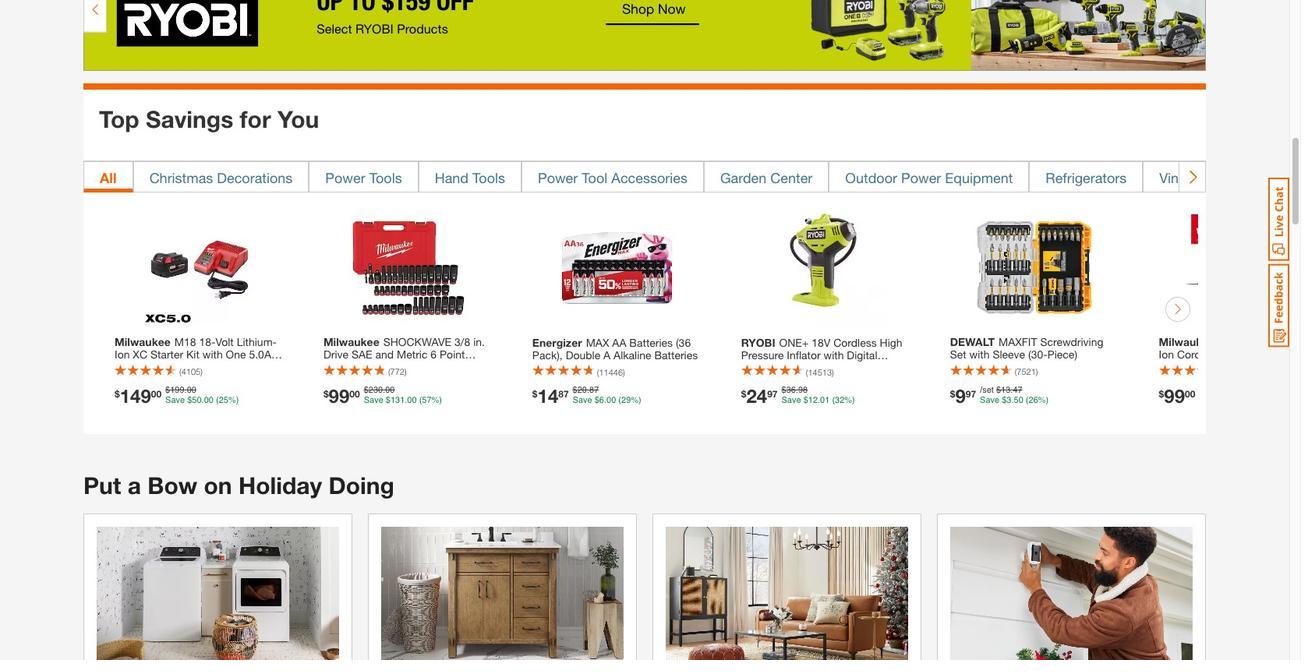 Task type: describe. For each thing, give the bounding box(es) containing it.
max
[[586, 336, 609, 349]]

2 image for up to 40% off image from the left
[[951, 527, 1193, 660]]

( inside $ 14 87 $ 20 . 87 save $ 6 . 00 ( 29 %)
[[619, 396, 622, 406]]

/set
[[980, 386, 994, 396]]

flooring
[[1193, 169, 1244, 186]]

with inside one+ 18v cordless high pressure inflator with digital gauge
[[824, 348, 844, 362]]

accessories
[[612, 169, 688, 186]]

outdoor power equipment button
[[829, 162, 1030, 193]]

shockwave 3/8 in. drive sae and metric 6 point impact socket set (43-piece) image
[[348, 208, 469, 329]]

top savings for you
[[99, 105, 319, 133]]

00 right 131
[[407, 396, 417, 406]]

32
[[835, 396, 845, 406]]

%) for 149
[[228, 396, 239, 406]]

impact
[[324, 361, 357, 374]]

4105
[[181, 367, 201, 377]]

in.
[[473, 336, 485, 349]]

live chat image
[[1269, 178, 1290, 261]]

1 image for up to 40% off image from the left
[[666, 527, 908, 660]]

power tools button
[[309, 162, 418, 193]]

47
[[1013, 386, 1023, 396]]

decorations
[[217, 169, 293, 186]]

50 inside $ 9 97 /set $ 13 . 47 save $ 3 . 50 ( 26 %)
[[1014, 396, 1024, 406]]

hand tools
[[435, 169, 505, 186]]

131
[[391, 396, 405, 406]]

6 inside $ 14 87 $ 20 . 87 save $ 6 . 00 ( 29 %)
[[600, 396, 604, 406]]

00 left the 25
[[204, 396, 214, 406]]

ion
[[115, 348, 130, 362]]

drive
[[324, 348, 349, 362]]

(36
[[676, 336, 691, 349]]

equipment
[[945, 169, 1013, 186]]

milwaukee for 149
[[115, 336, 171, 349]]

shockwave
[[383, 336, 452, 349]]

a
[[604, 348, 611, 362]]

power tools
[[325, 169, 402, 186]]

one
[[226, 348, 246, 362]]

garden center
[[720, 169, 813, 186]]

save for 14
[[573, 396, 592, 406]]

maxfit
[[999, 336, 1038, 349]]

high
[[880, 336, 903, 349]]

set inside shockwave 3/8 in. drive sae and metric 6 point impact socket set (43-piece)
[[398, 361, 414, 374]]

11446
[[599, 367, 623, 377]]

%) for 14
[[631, 396, 642, 406]]

14
[[538, 386, 559, 408]]

point
[[440, 348, 465, 362]]

) for 99
[[405, 367, 407, 377]]

3 milwaukee from the left
[[1159, 336, 1215, 349]]

garden center button
[[704, 162, 829, 193]]

tools for hand tools
[[473, 169, 505, 186]]

149
[[120, 386, 151, 408]]

) for 24
[[832, 367, 834, 377]]

power tool accessories
[[538, 169, 688, 186]]

image for special buy savings image
[[381, 527, 624, 660]]

dewalt
[[950, 336, 995, 349]]

m18
[[174, 336, 196, 349]]

57
[[422, 396, 432, 406]]

%) for 24
[[845, 396, 855, 406]]

power for power tool accessories
[[538, 169, 578, 186]]

screwdriving
[[1041, 336, 1104, 349]]

(30-
[[1029, 348, 1048, 362]]

max aa batteries (36 pack), double a alkaline batteries
[[532, 336, 698, 362]]

on
[[204, 472, 232, 500]]

xc
[[133, 348, 147, 362]]

maxfit screwdriving set with sleeve (30-piece)
[[950, 336, 1104, 362]]

piece) inside maxfit screwdriving set with sleeve (30-piece)
[[1048, 348, 1078, 362]]

24
[[747, 386, 767, 408]]

199
[[170, 386, 184, 396]]

save for 99
[[364, 396, 383, 406]]

18-
[[199, 336, 216, 349]]

hand tools button
[[418, 162, 522, 193]]

pack),
[[532, 348, 563, 362]]

hand
[[435, 169, 469, 186]]

socket
[[360, 361, 395, 374]]

refrigerators
[[1046, 169, 1127, 186]]

shockwave 3/8 in. drive sae and metric 6 point impact socket set (43-piece)
[[324, 336, 485, 374]]

inflator
[[787, 348, 821, 362]]

metric
[[397, 348, 428, 362]]

bow
[[148, 472, 197, 500]]

gauge
[[741, 361, 774, 374]]

00 inside $ 99 00
[[1185, 389, 1196, 400]]

top
[[99, 105, 139, 133]]

tools for power tools
[[369, 169, 402, 186]]

) for 14
[[623, 367, 625, 377]]

save for 149
[[165, 396, 185, 406]]

( inside $ 9 97 /set $ 13 . 47 save $ 3 . 50 ( 26 %)
[[1026, 396, 1029, 406]]

50 inside $ 149 00 $ 199 . 00 save $ 50 . 00 ( 25 %)
[[192, 396, 202, 406]]

doing
[[329, 472, 394, 500]]

%) for 99
[[432, 396, 442, 406]]

put
[[83, 472, 121, 500]]

a
[[128, 472, 141, 500]]

batteries right alkaline
[[655, 348, 698, 362]]

piece) inside shockwave 3/8 in. drive sae and metric 6 point impact socket set (43-piece)
[[436, 361, 466, 374]]

14513
[[808, 367, 832, 377]]

m18 18-volt lithium- ion xc starter kit with one 5.0ah battery and charger
[[115, 336, 277, 374]]

save inside $ 9 97 /set $ 13 . 47 save $ 3 . 50 ( 26 %)
[[980, 396, 1000, 406]]

12
[[808, 396, 818, 406]]

set inside maxfit screwdriving set with sleeve (30-piece)
[[950, 348, 967, 362]]

00 left the 230
[[350, 389, 360, 400]]

$ 149 00 $ 199 . 00 save $ 50 . 00 ( 25 %)
[[115, 386, 239, 408]]

and inside shockwave 3/8 in. drive sae and metric 6 point impact socket set (43-piece)
[[375, 348, 394, 362]]

for
[[240, 105, 271, 133]]

cordless
[[834, 336, 877, 349]]

99 for $ 99 00 $ 230 . 00 save $ 131 . 00 ( 57 %)
[[329, 386, 350, 408]]

center
[[771, 169, 813, 186]]

00 inside $ 14 87 $ 20 . 87 save $ 6 . 00 ( 29 %)
[[607, 396, 616, 406]]

christmas decorations
[[149, 169, 293, 186]]

energizer
[[532, 336, 582, 349]]

20
[[578, 386, 587, 396]]

holiday
[[239, 472, 322, 500]]

00 right the 230
[[385, 386, 395, 396]]

power tool accessories button
[[522, 162, 704, 193]]

97 for 24
[[767, 389, 778, 400]]



Task type: vqa. For each thing, say whether or not it's contained in the screenshot.


Task type: locate. For each thing, give the bounding box(es) containing it.
( inside $ 24 97 $ 36 . 98 save $ 12 . 01 ( 32 %)
[[832, 396, 835, 406]]

97 inside $ 9 97 /set $ 13 . 47 save $ 3 . 50 ( 26 %)
[[966, 389, 976, 400]]

2 50 from the left
[[1014, 396, 1024, 406]]

5 %) from the left
[[1038, 396, 1049, 406]]

99 for $ 99 00
[[1164, 386, 1185, 408]]

lithium-
[[237, 336, 277, 349]]

2 tools from the left
[[473, 169, 505, 186]]

230
[[369, 386, 383, 396]]

1 horizontal spatial 6
[[600, 396, 604, 406]]

put a bow on holiday doing
[[83, 472, 394, 500]]

( 772 )
[[388, 367, 407, 377]]

5.0ah
[[249, 348, 277, 362]]

1 horizontal spatial tools
[[473, 169, 505, 186]]

refrigerators button
[[1030, 162, 1143, 193]]

save inside $ 24 97 $ 36 . 98 save $ 12 . 01 ( 32 %)
[[782, 396, 801, 406]]

1 vertical spatial 6
[[600, 396, 604, 406]]

vinyl flooring
[[1160, 169, 1244, 186]]

13
[[1001, 386, 1011, 396]]

with inside the m18 18-volt lithium- ion xc starter kit with one 5.0ah battery and charger
[[203, 348, 223, 362]]

9
[[956, 386, 966, 408]]

3 save from the left
[[573, 396, 592, 406]]

starter
[[150, 348, 183, 362]]

1 horizontal spatial set
[[950, 348, 967, 362]]

1 power from the left
[[325, 169, 365, 186]]

2 97 from the left
[[966, 389, 976, 400]]

save left 131
[[364, 396, 383, 406]]

00 down milwaukee link
[[1185, 389, 1196, 400]]

25
[[219, 396, 228, 406]]

) for 9
[[1036, 367, 1038, 377]]

( 7521 )
[[1015, 367, 1038, 377]]

97 for 9
[[966, 389, 976, 400]]

4 save from the left
[[782, 396, 801, 406]]

3 %) from the left
[[631, 396, 642, 406]]

3/8
[[455, 336, 470, 349]]

all
[[100, 169, 117, 186]]

1 horizontal spatial piece)
[[1048, 348, 1078, 362]]

and up ( 772 )
[[375, 348, 394, 362]]

next arrow image
[[1186, 169, 1199, 185]]

1 50 from the left
[[192, 396, 202, 406]]

0 horizontal spatial 50
[[192, 396, 202, 406]]

save for 24
[[782, 396, 801, 406]]

save inside "$ 99 00 $ 230 . 00 save $ 131 . 00 ( 57 %)"
[[364, 396, 383, 406]]

ryobi
[[741, 336, 776, 349]]

garden
[[720, 169, 767, 186]]

kit
[[186, 348, 200, 362]]

$ 14 87 $ 20 . 87 save $ 6 . 00 ( 29 %)
[[532, 386, 642, 408]]

one+ 18v cordless high pressure inflator with digital gauge image
[[766, 208, 887, 329]]

1 horizontal spatial 97
[[966, 389, 976, 400]]

2 99 from the left
[[1164, 386, 1185, 408]]

with up ( 14513 )
[[824, 348, 844, 362]]

1 with from the left
[[203, 348, 223, 362]]

2 milwaukee from the left
[[324, 336, 380, 349]]

save inside $ 149 00 $ 199 . 00 save $ 50 . 00 ( 25 %)
[[165, 396, 185, 406]]

( 14513 )
[[806, 367, 834, 377]]

00 left the 199
[[151, 389, 161, 400]]

tools left hand
[[369, 169, 402, 186]]

29
[[622, 396, 631, 406]]

milwaukee up impact
[[324, 336, 380, 349]]

772
[[390, 367, 405, 377]]

save left "13"
[[980, 396, 1000, 406]]

max aa batteries (36 pack), double a alkaline batteries image
[[557, 208, 678, 329]]

christmas
[[149, 169, 213, 186]]

( 11446 )
[[597, 367, 625, 377]]

%) inside $ 9 97 /set $ 13 . 47 save $ 3 . 50 ( 26 %)
[[1038, 396, 1049, 406]]

milwaukee up battery
[[115, 336, 171, 349]]

0 vertical spatial 6
[[431, 348, 437, 362]]

with inside maxfit screwdriving set with sleeve (30-piece)
[[970, 348, 990, 362]]

%) down alkaline
[[631, 396, 642, 406]]

( inside "$ 99 00 $ 230 . 00 save $ 131 . 00 ( 57 %)"
[[419, 396, 422, 406]]

50 right the 199
[[192, 396, 202, 406]]

m18 18-volt lithium-ion cordless oscillating multi-tool kit image
[[1184, 208, 1301, 329]]

charger
[[174, 361, 213, 374]]

2 horizontal spatial milwaukee
[[1159, 336, 1215, 349]]

1 tools from the left
[[369, 169, 402, 186]]

87 left 20
[[559, 389, 569, 400]]

0 horizontal spatial image for up to 40% off image
[[666, 527, 908, 660]]

battery
[[115, 361, 150, 374]]

power
[[325, 169, 365, 186], [538, 169, 578, 186], [901, 169, 941, 186]]

with right kit
[[203, 348, 223, 362]]

and
[[375, 348, 394, 362], [153, 361, 171, 374]]

with left sleeve
[[970, 348, 990, 362]]

set left (43-
[[398, 361, 414, 374]]

batteries right aa at the bottom
[[630, 336, 673, 349]]

6 left point
[[431, 348, 437, 362]]

2 power from the left
[[538, 169, 578, 186]]

5 save from the left
[[980, 396, 1000, 406]]

tools right hand
[[473, 169, 505, 186]]

digital
[[847, 348, 878, 362]]

%) inside "$ 99 00 $ 230 . 00 save $ 131 . 00 ( 57 %)"
[[432, 396, 442, 406]]

99 down milwaukee link
[[1164, 386, 1185, 408]]

%) inside $ 24 97 $ 36 . 98 save $ 12 . 01 ( 32 %)
[[845, 396, 855, 406]]

0 horizontal spatial set
[[398, 361, 414, 374]]

0 horizontal spatial 97
[[767, 389, 778, 400]]

%) right 01
[[845, 396, 855, 406]]

outdoor
[[846, 169, 898, 186]]

and right xc
[[153, 361, 171, 374]]

1 ) from the left
[[201, 367, 203, 377]]

one+
[[779, 336, 809, 349]]

1 horizontal spatial milwaukee
[[324, 336, 380, 349]]

power for power tools
[[325, 169, 365, 186]]

0 horizontal spatial piece)
[[436, 361, 466, 374]]

4 ) from the left
[[832, 367, 834, 377]]

98
[[798, 386, 808, 396]]

1 horizontal spatial with
[[824, 348, 844, 362]]

99 down impact
[[329, 386, 350, 408]]

( inside $ 149 00 $ 199 . 00 save $ 50 . 00 ( 25 %)
[[216, 396, 219, 406]]

milwaukee for 99
[[324, 336, 380, 349]]

00 left 29
[[607, 396, 616, 406]]

feedback link image
[[1269, 264, 1290, 348]]

christmas decorations button
[[133, 162, 309, 193]]

$ inside $ 99 00
[[1159, 389, 1164, 400]]

0 horizontal spatial with
[[203, 348, 223, 362]]

0 horizontal spatial power
[[325, 169, 365, 186]]

vinyl
[[1160, 169, 1189, 186]]

26
[[1029, 396, 1038, 406]]

outdoor power equipment
[[846, 169, 1013, 186]]

3 power from the left
[[901, 169, 941, 186]]

one+ 18v cordless high pressure inflator with digital gauge
[[741, 336, 903, 374]]

image for up to $500 off image
[[97, 527, 339, 660]]

1 99 from the left
[[329, 386, 350, 408]]

1 milwaukee from the left
[[115, 336, 171, 349]]

1 horizontal spatial 50
[[1014, 396, 1024, 406]]

milwaukee up $ 99 00
[[1159, 336, 1215, 349]]

2 with from the left
[[824, 348, 844, 362]]

7521
[[1017, 367, 1036, 377]]

sae
[[352, 348, 372, 362]]

0 horizontal spatial tools
[[369, 169, 402, 186]]

1 %) from the left
[[228, 396, 239, 406]]

and inside the m18 18-volt lithium- ion xc starter kit with one 5.0ah battery and charger
[[153, 361, 171, 374]]

double
[[566, 348, 601, 362]]

alkaline
[[614, 348, 652, 362]]

5 ) from the left
[[1036, 367, 1038, 377]]

$
[[165, 386, 170, 396], [364, 386, 369, 396], [573, 386, 578, 396], [782, 386, 787, 396], [996, 386, 1001, 396], [115, 389, 120, 400], [324, 389, 329, 400], [532, 389, 538, 400], [741, 389, 747, 400], [950, 389, 956, 400], [1159, 389, 1164, 400], [187, 396, 192, 406], [386, 396, 391, 406], [595, 396, 600, 406], [804, 396, 808, 406], [1002, 396, 1007, 406]]

(
[[179, 367, 181, 377], [388, 367, 390, 377], [597, 367, 599, 377], [806, 367, 808, 377], [1015, 367, 1017, 377], [216, 396, 219, 406], [419, 396, 422, 406], [619, 396, 622, 406], [832, 396, 835, 406], [1026, 396, 1029, 406]]

%) right 47
[[1038, 396, 1049, 406]]

2 ) from the left
[[405, 367, 407, 377]]

you
[[278, 105, 319, 133]]

0 horizontal spatial 99
[[329, 386, 350, 408]]

6 right 20
[[600, 396, 604, 406]]

save left 12
[[782, 396, 801, 406]]

aa
[[612, 336, 627, 349]]

00 right the 199
[[187, 386, 196, 396]]

image for up to 40% off image
[[666, 527, 908, 660], [951, 527, 1193, 660]]

97 left /set
[[966, 389, 976, 400]]

%) inside $ 149 00 $ 199 . 00 save $ 50 . 00 ( 25 %)
[[228, 396, 239, 406]]

97 left 36
[[767, 389, 778, 400]]

1 horizontal spatial and
[[375, 348, 394, 362]]

0 horizontal spatial 87
[[559, 389, 569, 400]]

36
[[787, 386, 796, 396]]

save down the 4105
[[165, 396, 185, 406]]

milwaukee link
[[1159, 336, 1301, 374]]

1 97 from the left
[[767, 389, 778, 400]]

$ 99 00 $ 230 . 00 save $ 131 . 00 ( 57 %)
[[324, 386, 442, 408]]

87 right 20
[[590, 386, 599, 396]]

3
[[1007, 396, 1012, 406]]

set up 9
[[950, 348, 967, 362]]

savings
[[146, 105, 233, 133]]

2 %) from the left
[[432, 396, 442, 406]]

3 with from the left
[[970, 348, 990, 362]]

%) inside $ 14 87 $ 20 . 87 save $ 6 . 00 ( 29 %)
[[631, 396, 642, 406]]

0 horizontal spatial milwaukee
[[115, 336, 171, 349]]

%) down one
[[228, 396, 239, 406]]

2 horizontal spatial power
[[901, 169, 941, 186]]

sleeve
[[993, 348, 1026, 362]]

( 4105 )
[[179, 367, 203, 377]]

50 right the 3
[[1014, 396, 1024, 406]]

)
[[201, 367, 203, 377], [405, 367, 407, 377], [623, 367, 625, 377], [832, 367, 834, 377], [1036, 367, 1038, 377]]

1 horizontal spatial 87
[[590, 386, 599, 396]]

1 horizontal spatial image for up to 40% off image
[[951, 527, 1193, 660]]

2 save from the left
[[364, 396, 383, 406]]

vinyl flooring button
[[1143, 162, 1260, 193]]

1 horizontal spatial 99
[[1164, 386, 1185, 408]]

m18 18-volt lithium-ion xc starter kit with one 5.0ah battery and charger image
[[139, 208, 260, 329]]

maxfit screwdriving set with sleeve (30-piece) image
[[975, 208, 1096, 329]]

save right 14
[[573, 396, 592, 406]]

(43-
[[417, 361, 436, 374]]

0 horizontal spatial 6
[[431, 348, 437, 362]]

tool
[[582, 169, 608, 186]]

0 horizontal spatial and
[[153, 361, 171, 374]]

power inside button
[[901, 169, 941, 186]]

4 %) from the left
[[845, 396, 855, 406]]

6 inside shockwave 3/8 in. drive sae and metric 6 point impact socket set (43-piece)
[[431, 348, 437, 362]]

2 horizontal spatial with
[[970, 348, 990, 362]]

) for 149
[[201, 367, 203, 377]]

with
[[203, 348, 223, 362], [824, 348, 844, 362], [970, 348, 990, 362]]

%) down (43-
[[432, 396, 442, 406]]

3 ) from the left
[[623, 367, 625, 377]]

1 save from the left
[[165, 396, 185, 406]]

save inside $ 14 87 $ 20 . 87 save $ 6 . 00 ( 29 %)
[[573, 396, 592, 406]]

01
[[820, 396, 830, 406]]

97 inside $ 24 97 $ 36 . 98 save $ 12 . 01 ( 32 %)
[[767, 389, 778, 400]]

00
[[187, 386, 196, 396], [385, 386, 395, 396], [151, 389, 161, 400], [350, 389, 360, 400], [1185, 389, 1196, 400], [204, 396, 214, 406], [407, 396, 417, 406], [607, 396, 616, 406]]

1 horizontal spatial power
[[538, 169, 578, 186]]

.
[[184, 386, 187, 396], [383, 386, 385, 396], [587, 386, 590, 396], [796, 386, 798, 396], [1011, 386, 1013, 396], [202, 396, 204, 406], [405, 396, 407, 406], [604, 396, 607, 406], [818, 396, 820, 406], [1012, 396, 1014, 406]]



